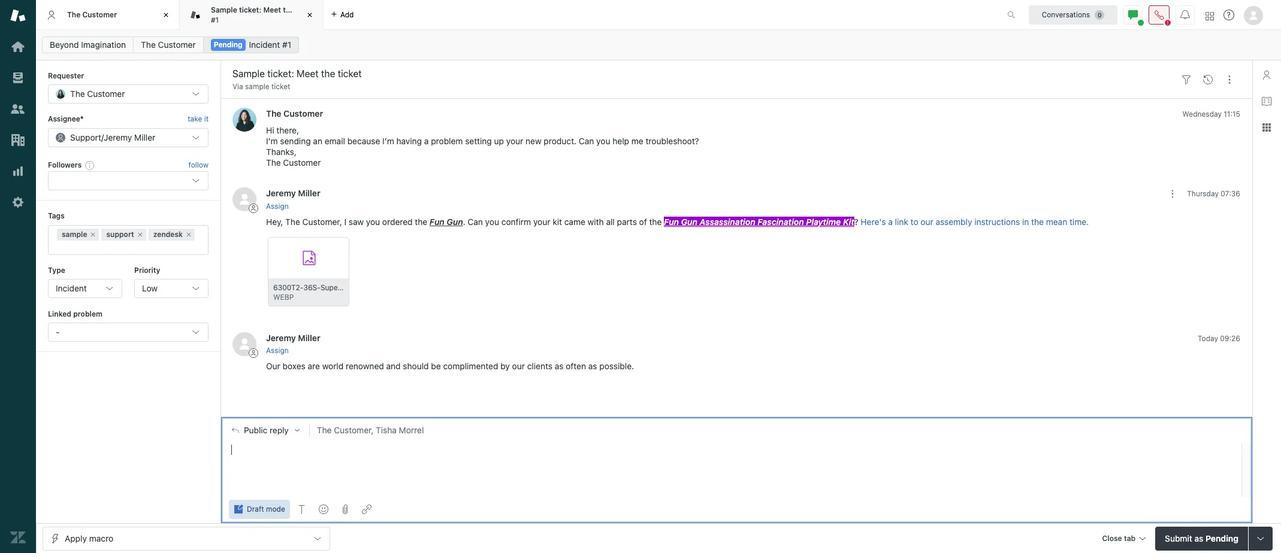 Task type: locate. For each thing, give the bounding box(es) containing it.
1 horizontal spatial ticket
[[296, 5, 316, 14]]

public reply button
[[221, 418, 309, 443]]

by
[[500, 361, 510, 372]]

1 assign button from the top
[[266, 201, 289, 212]]

tab containing sample ticket: meet the ticket
[[180, 0, 324, 30]]

as right submit
[[1194, 534, 1203, 544]]

a inside the 'hi there, i'm sending an email because i'm having a problem setting up your new product. can you help me troubleshoot? thanks, the customer'
[[424, 136, 429, 146]]

main element
[[0, 0, 36, 554]]

saw
[[349, 217, 364, 227]]

draft mode button
[[229, 500, 290, 520]]

1 vertical spatial your
[[533, 217, 550, 227]]

assign button up our
[[266, 346, 289, 357]]

1 vertical spatial our
[[512, 361, 525, 372]]

assign for today 09:26
[[266, 346, 289, 355]]

1 horizontal spatial i'm
[[382, 136, 394, 146]]

customer
[[82, 10, 117, 19], [158, 40, 196, 50], [87, 89, 125, 99], [283, 109, 323, 119], [283, 158, 321, 168]]

your inside the 'hi there, i'm sending an email because i'm having a problem setting up your new product. can you help me troubleshoot? thanks, the customer'
[[506, 136, 523, 146]]

2 remove image from the left
[[136, 231, 144, 238]]

info on adding followers image
[[85, 161, 95, 170]]

linked problem
[[48, 310, 102, 319]]

2 jeremy miller link from the top
[[266, 333, 320, 343]]

it
[[204, 115, 209, 124]]

remove image right the zendesk
[[185, 231, 192, 238]]

jeremy miller link for thursday
[[266, 188, 320, 199]]

be
[[431, 361, 441, 372]]

can right .
[[468, 217, 483, 227]]

the
[[67, 10, 80, 19], [141, 40, 156, 50], [70, 89, 85, 99], [266, 109, 281, 119], [266, 158, 281, 168], [285, 217, 300, 227], [317, 425, 332, 435]]

support
[[70, 132, 101, 142]]

hide composer image
[[732, 413, 741, 422]]

2 vertical spatial avatar image
[[232, 332, 256, 356]]

0 vertical spatial a
[[424, 136, 429, 146]]

3 remove image from the left
[[185, 231, 192, 238]]

1 remove image from the left
[[90, 231, 97, 238]]

1 vertical spatial sample
[[62, 230, 87, 239]]

1 horizontal spatial pending
[[1206, 534, 1239, 544]]

jeremy miller link up hey,
[[266, 188, 320, 199]]

jeremy right the support
[[104, 132, 132, 142]]

the right meet
[[283, 5, 294, 14]]

jeremy miller link up boxes
[[266, 333, 320, 343]]

incident for incident
[[56, 283, 87, 294]]

0 horizontal spatial you
[[366, 217, 380, 227]]

problem left setting
[[431, 136, 463, 146]]

customer, left i
[[302, 217, 342, 227]]

our right to
[[921, 217, 933, 227]]

1 horizontal spatial the customer link
[[266, 109, 323, 119]]

0 horizontal spatial #1
[[211, 15, 219, 24]]

remove image left support
[[90, 231, 97, 238]]

because
[[347, 136, 380, 146]]

customer inside requester element
[[87, 89, 125, 99]]

miller up are
[[298, 333, 320, 343]]

our right by
[[512, 361, 525, 372]]

the customer link up there,
[[266, 109, 323, 119]]

2 assign from the top
[[266, 346, 289, 355]]

assign button
[[266, 201, 289, 212], [266, 346, 289, 357]]

0 vertical spatial avatar image
[[232, 108, 256, 132]]

the customer inside conversationlabel log
[[266, 109, 323, 119]]

gun right ordered
[[447, 217, 463, 227]]

2 avatar image from the top
[[232, 188, 256, 212]]

you left the "help"
[[596, 136, 610, 146]]

additional actions image
[[1168, 189, 1178, 199]]

the down thanks,
[[266, 158, 281, 168]]

conversationlabel log
[[221, 99, 1252, 417]]

sending
[[280, 136, 311, 146]]

1 jeremy miller link from the top
[[266, 188, 320, 199]]

incident for incident #1
[[249, 40, 280, 50]]

can inside the 'hi there, i'm sending an email because i'm having a problem setting up your new product. can you help me troubleshoot? thanks, the customer'
[[579, 136, 594, 146]]

0 horizontal spatial problem
[[73, 310, 102, 319]]

1 vertical spatial problem
[[73, 310, 102, 319]]

1 horizontal spatial your
[[533, 217, 550, 227]]

possible.
[[599, 361, 634, 372]]

thursday 07:36
[[1187, 190, 1240, 199]]

1 vertical spatial miller
[[298, 188, 320, 199]]

should
[[403, 361, 429, 372]]

with
[[588, 217, 604, 227]]

0 horizontal spatial pending
[[214, 40, 242, 49]]

sample
[[211, 5, 237, 14]]

0 vertical spatial jeremy
[[104, 132, 132, 142]]

thanks,
[[266, 147, 296, 157]]

avatar image
[[232, 108, 256, 132], [232, 188, 256, 212], [232, 332, 256, 356]]

assign button for today
[[266, 346, 289, 357]]

0 horizontal spatial remove image
[[90, 231, 97, 238]]

filter image
[[1182, 75, 1191, 84]]

1 vertical spatial incident
[[56, 283, 87, 294]]

followers
[[48, 160, 82, 169]]

ticket actions image
[[1225, 75, 1234, 84]]

the customer down close icon on the left top of page
[[141, 40, 196, 50]]

world
[[322, 361, 344, 372]]

take it button
[[188, 113, 209, 126]]

the right ordered
[[415, 217, 427, 227]]

1 jeremy miller assign from the top
[[266, 188, 320, 211]]

0 horizontal spatial our
[[512, 361, 525, 372]]

miller right "/"
[[134, 132, 155, 142]]

thursday
[[1187, 190, 1219, 199]]

2 assign button from the top
[[266, 346, 289, 357]]

0 horizontal spatial incident
[[56, 283, 87, 294]]

apply macro
[[65, 534, 113, 544]]

#1 down sample
[[211, 15, 219, 24]]

0 vertical spatial miller
[[134, 132, 155, 142]]

jeremy for thursday 07:36
[[266, 188, 296, 199]]

0 vertical spatial #1
[[211, 15, 219, 24]]

09:26
[[1220, 334, 1240, 343]]

0 vertical spatial pending
[[214, 40, 242, 49]]

the down requester
[[70, 89, 85, 99]]

remove image for support
[[136, 231, 144, 238]]

beyond imagination
[[50, 40, 126, 50]]

the customer link inside secondary element
[[133, 37, 204, 53]]

troubleshoot?
[[646, 136, 699, 146]]

1 vertical spatial customer,
[[334, 425, 374, 435]]

0 horizontal spatial fun
[[430, 217, 444, 227]]

i'm down the 'hi' on the top of the page
[[266, 136, 278, 146]]

1 horizontal spatial fun
[[664, 217, 679, 227]]

#1 down sample ticket: meet the ticket #1 on the top left of the page
[[282, 40, 291, 50]]

2 jeremy miller assign from the top
[[266, 333, 320, 355]]

0 vertical spatial customer,
[[302, 217, 342, 227]]

tags
[[48, 212, 65, 221]]

1 horizontal spatial gun
[[681, 217, 697, 227]]

fun right "of"
[[664, 217, 679, 227]]

0 horizontal spatial the customer link
[[133, 37, 204, 53]]

customer down close icon on the left top of page
[[158, 40, 196, 50]]

up
[[494, 136, 504, 146]]

sample ticket: meet the ticket #1
[[211, 5, 316, 24]]

pending left "displays possible ticket submission types" "image"
[[1206, 534, 1239, 544]]

i'm
[[266, 136, 278, 146], [382, 136, 394, 146]]

ordered
[[382, 217, 413, 227]]

assign button up hey,
[[266, 201, 289, 212]]

/
[[101, 132, 104, 142]]

can right product.
[[579, 136, 594, 146]]

incident inside popup button
[[56, 283, 87, 294]]

hi
[[266, 125, 274, 136]]

#1
[[211, 15, 219, 24], [282, 40, 291, 50]]

0 vertical spatial our
[[921, 217, 933, 227]]

0 vertical spatial jeremy miller link
[[266, 188, 320, 199]]

the inside requester element
[[70, 89, 85, 99]]

2 vertical spatial miller
[[298, 333, 320, 343]]

1 vertical spatial the customer link
[[266, 109, 323, 119]]

tab
[[180, 0, 324, 30]]

0 vertical spatial can
[[579, 136, 594, 146]]

a left 'link'
[[888, 217, 893, 227]]

ticket right meet
[[296, 5, 316, 14]]

1 horizontal spatial can
[[579, 136, 594, 146]]

in
[[1022, 217, 1029, 227]]

hi there, i'm sending an email because i'm having a problem setting up your new product. can you help me troubleshoot? thanks, the customer
[[266, 125, 699, 168]]

#1 inside sample ticket: meet the ticket #1
[[211, 15, 219, 24]]

the customer, tisha morrel button
[[309, 425, 1252, 437]]

jeremy miller assign
[[266, 188, 320, 211], [266, 333, 320, 355]]

assign
[[266, 202, 289, 211], [266, 346, 289, 355]]

sample
[[245, 82, 269, 91], [62, 230, 87, 239]]

0 vertical spatial sample
[[245, 82, 269, 91]]

problem down "incident" popup button
[[73, 310, 102, 319]]

mean
[[1046, 217, 1067, 227]]

customers image
[[10, 101, 26, 117]]

jeremy miller assign up hey,
[[266, 188, 320, 211]]

incident down sample ticket: meet the ticket #1 on the top left of the page
[[249, 40, 280, 50]]

0 vertical spatial incident
[[249, 40, 280, 50]]

the customer link down close icon on the left top of page
[[133, 37, 204, 53]]

0 horizontal spatial a
[[424, 136, 429, 146]]

1 vertical spatial jeremy miller link
[[266, 333, 320, 343]]

having
[[396, 136, 422, 146]]

often
[[566, 361, 586, 372]]

1 horizontal spatial problem
[[431, 136, 463, 146]]

customer inside tab
[[82, 10, 117, 19]]

jeremy
[[104, 132, 132, 142], [266, 188, 296, 199], [266, 333, 296, 343]]

the up the beyond
[[67, 10, 80, 19]]

close tab button
[[1097, 527, 1151, 553]]

the customer up there,
[[266, 109, 323, 119]]

miller for today
[[298, 333, 320, 343]]

beyond
[[50, 40, 79, 50]]

draft
[[247, 505, 264, 514]]

are
[[308, 361, 320, 372]]

Public reply composer Draft mode text field
[[226, 443, 1238, 468]]

1 vertical spatial avatar image
[[232, 188, 256, 212]]

take
[[188, 115, 202, 124]]

0 horizontal spatial i'm
[[266, 136, 278, 146]]

0 vertical spatial assign
[[266, 202, 289, 211]]

assign up our
[[266, 346, 289, 355]]

0 vertical spatial your
[[506, 136, 523, 146]]

gun left assassination
[[681, 217, 697, 227]]

the customer inside secondary element
[[141, 40, 196, 50]]

hey, the customer, i saw you ordered the fun gun . can you confirm your kit came with all parts of the fun gun assassination fascination playtime kit ? here's a link to our assembly instructions in the mean time.
[[266, 217, 1089, 227]]

1 horizontal spatial #1
[[282, 40, 291, 50]]

2 vertical spatial jeremy
[[266, 333, 296, 343]]

#1 inside secondary element
[[282, 40, 291, 50]]

the customer
[[67, 10, 117, 19], [141, 40, 196, 50], [70, 89, 125, 99], [266, 109, 323, 119]]

the customer down requester
[[70, 89, 125, 99]]

kit
[[843, 217, 854, 227]]

0 horizontal spatial your
[[506, 136, 523, 146]]

your left kit
[[533, 217, 550, 227]]

as right the often
[[588, 361, 597, 372]]

ticket
[[296, 5, 316, 14], [271, 82, 290, 91]]

add link (cmd k) image
[[362, 505, 371, 515]]

customer up "/"
[[87, 89, 125, 99]]

confirm
[[501, 217, 531, 227]]

the right imagination
[[141, 40, 156, 50]]

assign up hey,
[[266, 202, 289, 211]]

an
[[313, 136, 322, 146]]

0 horizontal spatial can
[[468, 217, 483, 227]]

incident inside secondary element
[[249, 40, 280, 50]]

button displays agent's chat status as online. image
[[1128, 10, 1138, 19]]

1 vertical spatial #1
[[282, 40, 291, 50]]

your right the up
[[506, 136, 523, 146]]

1 horizontal spatial a
[[888, 217, 893, 227]]

submit as pending
[[1165, 534, 1239, 544]]

jeremy miller link
[[266, 188, 320, 199], [266, 333, 320, 343]]

2 horizontal spatial remove image
[[185, 231, 192, 238]]

ticket right via at the left top of the page
[[271, 82, 290, 91]]

customer, left tisha
[[334, 425, 374, 435]]

can
[[579, 136, 594, 146], [468, 217, 483, 227]]

knowledge image
[[1262, 96, 1272, 106]]

assign button for thursday
[[266, 201, 289, 212]]

as
[[555, 361, 564, 372], [588, 361, 597, 372], [1194, 534, 1203, 544]]

the inside the 'hi there, i'm sending an email because i'm having a problem setting up your new product. can you help me troubleshoot? thanks, the customer'
[[266, 158, 281, 168]]

remove image for zendesk
[[185, 231, 192, 238]]

0 vertical spatial jeremy miller assign
[[266, 188, 320, 211]]

sample down tags
[[62, 230, 87, 239]]

you right saw
[[366, 217, 380, 227]]

the right reply at bottom
[[317, 425, 332, 435]]

0 horizontal spatial sample
[[62, 230, 87, 239]]

remove image
[[90, 231, 97, 238], [136, 231, 144, 238], [185, 231, 192, 238]]

came
[[564, 217, 585, 227]]

get help image
[[1224, 10, 1234, 20]]

1 vertical spatial assign
[[266, 346, 289, 355]]

as left the often
[[555, 361, 564, 372]]

mode
[[266, 505, 285, 514]]

1 vertical spatial assign button
[[266, 346, 289, 357]]

boxes
[[283, 361, 305, 372]]

the customer up beyond imagination at the left of the page
[[67, 10, 117, 19]]

remove image right support
[[136, 231, 144, 238]]

the inside tab
[[67, 10, 80, 19]]

0 horizontal spatial gun
[[447, 217, 463, 227]]

notifications image
[[1180, 10, 1190, 19]]

jeremy up hey,
[[266, 188, 296, 199]]

submit
[[1165, 534, 1192, 544]]

2 horizontal spatial you
[[596, 136, 610, 146]]

1 vertical spatial jeremy miller assign
[[266, 333, 320, 355]]

followers element
[[48, 171, 209, 191]]

2 horizontal spatial as
[[1194, 534, 1203, 544]]

pending down sample
[[214, 40, 242, 49]]

1 horizontal spatial our
[[921, 217, 933, 227]]

conversations
[[1042, 10, 1090, 19]]

a
[[424, 136, 429, 146], [888, 217, 893, 227]]

you left confirm at left
[[485, 217, 499, 227]]

miller down an
[[298, 188, 320, 199]]

0 vertical spatial problem
[[431, 136, 463, 146]]

a right having
[[424, 136, 429, 146]]

1 vertical spatial jeremy
[[266, 188, 296, 199]]

the up the 'hi' on the top of the page
[[266, 109, 281, 119]]

avatar image for today 09:26
[[232, 332, 256, 356]]

close image
[[160, 9, 172, 21]]

1 vertical spatial can
[[468, 217, 483, 227]]

customer up imagination
[[82, 10, 117, 19]]

incident down type
[[56, 283, 87, 294]]

complimented
[[443, 361, 498, 372]]

via
[[232, 82, 243, 91]]

Thursday 07:36 text field
[[1187, 190, 1240, 199]]

and
[[386, 361, 401, 372]]

i'm left having
[[382, 136, 394, 146]]

parts
[[617, 217, 637, 227]]

macro
[[89, 534, 113, 544]]

sample right via at the left top of the page
[[245, 82, 269, 91]]

jeremy miller assign up boxes
[[266, 333, 320, 355]]

our
[[921, 217, 933, 227], [512, 361, 525, 372]]

customer down sending
[[283, 158, 321, 168]]

1 horizontal spatial incident
[[249, 40, 280, 50]]

0 vertical spatial assign button
[[266, 201, 289, 212]]

take it
[[188, 115, 209, 124]]

assign for thursday 07:36
[[266, 202, 289, 211]]

0 horizontal spatial ticket
[[271, 82, 290, 91]]

jeremy up our
[[266, 333, 296, 343]]

the customer inside tab
[[67, 10, 117, 19]]

1 assign from the top
[[266, 202, 289, 211]]

ticket inside sample ticket: meet the ticket #1
[[296, 5, 316, 14]]

3 avatar image from the top
[[232, 332, 256, 356]]

customer, inside the customer, tisha morrel button
[[334, 425, 374, 435]]

0 vertical spatial the customer link
[[133, 37, 204, 53]]

fun left .
[[430, 217, 444, 227]]

0 vertical spatial ticket
[[296, 5, 316, 14]]

1 horizontal spatial remove image
[[136, 231, 144, 238]]

customer, inside conversationlabel log
[[302, 217, 342, 227]]



Task type: describe. For each thing, give the bounding box(es) containing it.
2 i'm from the left
[[382, 136, 394, 146]]

1 vertical spatial a
[[888, 217, 893, 227]]

new
[[526, 136, 541, 146]]

Wednesday 11:15 text field
[[1182, 110, 1240, 119]]

Today 09:26 text field
[[1198, 334, 1240, 343]]

jeremy miller link for today
[[266, 333, 320, 343]]

displays possible ticket submission types image
[[1256, 534, 1265, 544]]

zendesk image
[[10, 530, 26, 546]]

1 avatar image from the top
[[232, 108, 256, 132]]

1 horizontal spatial as
[[588, 361, 597, 372]]

incident button
[[48, 279, 122, 298]]

the right "of"
[[649, 217, 662, 227]]

assassination
[[700, 217, 755, 227]]

format text image
[[297, 505, 307, 515]]

1 horizontal spatial sample
[[245, 82, 269, 91]]

playtime
[[806, 217, 841, 227]]

add button
[[324, 0, 361, 29]]

avatar image for thursday 07:36
[[232, 188, 256, 212]]

here's
[[861, 217, 886, 227]]

follow button
[[189, 160, 209, 171]]

zendesk
[[153, 230, 183, 239]]

today
[[1198, 334, 1218, 343]]

pending inside secondary element
[[214, 40, 242, 49]]

07:36
[[1221, 190, 1240, 199]]

problem inside the 'hi there, i'm sending an email because i'm having a problem setting up your new product. can you help me troubleshoot? thanks, the customer'
[[431, 136, 463, 146]]

1 gun from the left
[[447, 217, 463, 227]]

support
[[106, 230, 134, 239]]

instructions
[[974, 217, 1020, 227]]

renowned
[[346, 361, 384, 372]]

the customer inside requester element
[[70, 89, 125, 99]]

add attachment image
[[340, 505, 350, 515]]

2 fun from the left
[[664, 217, 679, 227]]

linked problem element
[[48, 323, 209, 342]]

setting
[[465, 136, 492, 146]]

1 fun from the left
[[430, 217, 444, 227]]

tab
[[1124, 534, 1136, 543]]

insert emojis image
[[319, 505, 328, 515]]

the inside button
[[317, 425, 332, 435]]

customer up there,
[[283, 109, 323, 119]]

miller for thursday
[[298, 188, 320, 199]]

apply
[[65, 534, 87, 544]]

1 vertical spatial ticket
[[271, 82, 290, 91]]

jeremy for today 09:26
[[266, 333, 296, 343]]

jeremy inside assignee* element
[[104, 132, 132, 142]]

conversations button
[[1029, 5, 1118, 24]]

draft mode
[[247, 505, 285, 514]]

here's a link to our assembly instructions in the mean time. link
[[861, 217, 1089, 227]]

the customer link inside conversationlabel log
[[266, 109, 323, 119]]

assignee* element
[[48, 128, 209, 147]]

.
[[463, 217, 465, 227]]

you inside the 'hi there, i'm sending an email because i'm having a problem setting up your new product. can you help me troubleshoot? thanks, the customer'
[[596, 136, 610, 146]]

requester
[[48, 71, 84, 80]]

admin image
[[10, 195, 26, 210]]

1 i'm from the left
[[266, 136, 278, 146]]

jeremy miller assign for today 09:26
[[266, 333, 320, 355]]

to
[[911, 217, 918, 227]]

-
[[56, 327, 60, 338]]

assembly
[[936, 217, 972, 227]]

the inside secondary element
[[141, 40, 156, 50]]

low
[[142, 283, 158, 294]]

views image
[[10, 70, 26, 86]]

product.
[[544, 136, 577, 146]]

clients
[[527, 361, 552, 372]]

requester element
[[48, 85, 209, 104]]

webp
[[273, 293, 294, 302]]

ticket:
[[239, 5, 261, 14]]

remove image for sample
[[90, 231, 97, 238]]

organizations image
[[10, 132, 26, 148]]

support / jeremy miller
[[70, 132, 155, 142]]

of
[[639, 217, 647, 227]]

get started image
[[10, 39, 26, 55]]

the inside sample ticket: meet the ticket #1
[[283, 5, 294, 14]]

our boxes are world renowned and should be complimented by our clients as often as possible.
[[266, 361, 634, 372]]

tisha
[[376, 425, 397, 435]]

miller inside assignee* element
[[134, 132, 155, 142]]

wednesday 11:15
[[1182, 110, 1240, 119]]

reporting image
[[10, 164, 26, 179]]

zendesk support image
[[10, 8, 26, 23]]

via sample ticket
[[232, 82, 290, 91]]

meet
[[263, 5, 281, 14]]

help
[[613, 136, 629, 146]]

the customer tab
[[36, 0, 180, 30]]

?
[[854, 217, 858, 227]]

1 horizontal spatial you
[[485, 217, 499, 227]]

low button
[[134, 279, 209, 298]]

the right hey,
[[285, 217, 300, 227]]

the right in
[[1031, 217, 1044, 227]]

apps image
[[1262, 123, 1272, 132]]

type
[[48, 266, 65, 275]]

0 horizontal spatial as
[[555, 361, 564, 372]]

email
[[325, 136, 345, 146]]

there,
[[276, 125, 299, 136]]

Subject field
[[230, 67, 1173, 81]]

public
[[244, 426, 267, 435]]

2 gun from the left
[[681, 217, 697, 227]]

webp link
[[268, 237, 350, 307]]

fascination
[[758, 217, 804, 227]]

close
[[1102, 534, 1122, 543]]

customer inside secondary element
[[158, 40, 196, 50]]

jeremy miller assign for thursday 07:36
[[266, 188, 320, 211]]

1 vertical spatial pending
[[1206, 534, 1239, 544]]

customer context image
[[1262, 70, 1272, 80]]

i
[[344, 217, 346, 227]]

tabs tab list
[[36, 0, 995, 30]]

follow
[[189, 161, 209, 170]]

morrel
[[399, 425, 424, 435]]

linked
[[48, 310, 71, 319]]

reply
[[270, 426, 289, 435]]

me
[[631, 136, 643, 146]]

events image
[[1203, 75, 1213, 84]]

assignee*
[[48, 115, 84, 124]]

secondary element
[[36, 33, 1281, 57]]

priority
[[134, 266, 160, 275]]

link
[[895, 217, 908, 227]]

imagination
[[81, 40, 126, 50]]

close image
[[304, 9, 316, 21]]

hey,
[[266, 217, 283, 227]]

wednesday
[[1182, 110, 1222, 119]]

customer inside the 'hi there, i'm sending an email because i'm having a problem setting up your new product. can you help me troubleshoot? thanks, the customer'
[[283, 158, 321, 168]]

kit
[[553, 217, 562, 227]]

all
[[606, 217, 615, 227]]

add
[[340, 10, 354, 19]]

zendesk products image
[[1206, 12, 1214, 20]]



Task type: vqa. For each thing, say whether or not it's contained in the screenshot.
TEST
no



